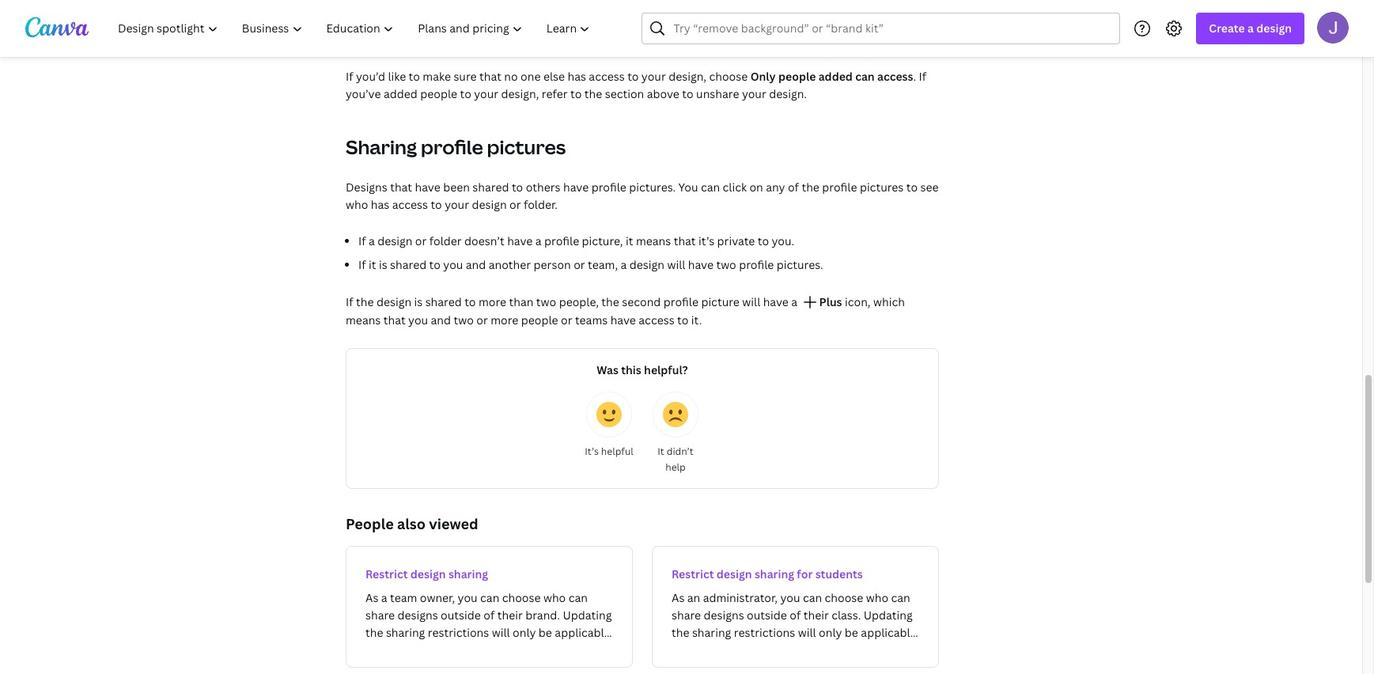 Task type: locate. For each thing, give the bounding box(es) containing it.
didn't
[[667, 445, 694, 458]]

sharing inside "restrict design sharing" link
[[449, 567, 488, 582]]

if it is shared to you and another person or team, a design will have two profile pictures.
[[358, 257, 824, 272]]

1 vertical spatial can
[[701, 180, 720, 195]]

you inside 'icon, which means that you and two or more people or teams have access to it.'
[[408, 313, 428, 328]]

0 horizontal spatial restrict
[[366, 567, 408, 582]]

and
[[466, 257, 486, 272], [431, 313, 451, 328]]

sure
[[454, 69, 477, 84]]

pictures
[[487, 134, 566, 160], [860, 180, 904, 195]]

0 vertical spatial can
[[856, 69, 875, 84]]

that inside 'icon, which means that you and two or more people or teams have access to it.'
[[384, 313, 406, 328]]

1 vertical spatial added
[[384, 86, 418, 101]]

can right you
[[701, 180, 720, 195]]

0 horizontal spatial added
[[384, 86, 418, 101]]

than
[[509, 294, 534, 309]]

pictures inside "designs that have been shared to others have profile pictures. you can click on any of the profile pictures to see who has access to your design or folder."
[[860, 180, 904, 195]]

no
[[504, 69, 518, 84]]

1 horizontal spatial restrict
[[672, 567, 714, 582]]

if
[[346, 69, 353, 84], [919, 69, 927, 84], [358, 233, 366, 248], [358, 257, 366, 272], [346, 294, 353, 309]]

added
[[819, 69, 853, 84], [384, 86, 418, 101]]

2 restrict from the left
[[672, 567, 714, 582]]

the
[[585, 86, 602, 101], [802, 180, 820, 195], [356, 294, 374, 309], [602, 294, 619, 309]]

can left .
[[856, 69, 875, 84]]

that
[[480, 69, 502, 84], [390, 180, 412, 195], [674, 233, 696, 248], [384, 313, 406, 328]]

0 vertical spatial you
[[443, 257, 463, 272]]

sharing down viewed
[[449, 567, 488, 582]]

sharing
[[449, 567, 488, 582], [755, 567, 794, 582]]

profile right of
[[822, 180, 857, 195]]

above
[[647, 86, 680, 101]]

added inside . if you've added people to your design, refer to the section above to unshare your design.
[[384, 86, 418, 101]]

1 horizontal spatial sharing
[[755, 567, 794, 582]]

0 horizontal spatial can
[[701, 180, 720, 195]]

to down sure
[[460, 86, 471, 101]]

two
[[716, 257, 736, 272], [536, 294, 556, 309], [454, 313, 474, 328]]

also
[[397, 514, 426, 533]]

or
[[510, 197, 521, 212], [415, 233, 427, 248], [574, 257, 585, 272], [477, 313, 488, 328], [561, 313, 572, 328]]

if for if the design is shared to more than two people, the second profile picture will have a
[[346, 294, 353, 309]]

picture
[[701, 294, 740, 309]]

to left than
[[465, 294, 476, 309]]

to up section
[[628, 69, 639, 84]]

a left plus
[[792, 294, 798, 309]]

a down designs
[[369, 233, 375, 248]]

0 horizontal spatial and
[[431, 313, 451, 328]]

pictures.
[[629, 180, 676, 195], [777, 257, 824, 272]]

your down been
[[445, 197, 469, 212]]

is
[[379, 257, 387, 272], [414, 294, 423, 309]]

1 vertical spatial more
[[491, 313, 519, 328]]

if inside . if you've added people to your design, refer to the section above to unshare your design.
[[919, 69, 927, 84]]

pictures. down 'you.'
[[777, 257, 824, 272]]

this
[[621, 362, 642, 377]]

if the design is shared to more than two people, the second profile picture will have a
[[346, 294, 800, 309]]

your down sure
[[474, 86, 499, 101]]

top level navigation element
[[108, 13, 604, 44]]

click
[[723, 180, 747, 195]]

a inside create a design dropdown button
[[1248, 21, 1254, 36]]

a
[[1248, 21, 1254, 36], [369, 233, 375, 248], [536, 233, 542, 248], [621, 257, 627, 272], [792, 294, 798, 309]]

pictures. inside "designs that have been shared to others have profile pictures. you can click on any of the profile pictures to see who has access to your design or folder."
[[629, 180, 676, 195]]

profile
[[421, 134, 483, 160], [592, 180, 627, 195], [822, 180, 857, 195], [544, 233, 579, 248], [739, 257, 774, 272], [664, 294, 699, 309]]

0 horizontal spatial two
[[454, 313, 474, 328]]

have down the it's
[[688, 257, 714, 272]]

1 vertical spatial will
[[742, 294, 761, 309]]

your up the above
[[642, 69, 666, 84]]

. if you've added people to your design, refer to the section above to unshare your design.
[[346, 69, 927, 101]]

a right create on the right of page
[[1248, 21, 1254, 36]]

to inside 'icon, which means that you and two or more people or teams have access to it.'
[[677, 313, 689, 328]]

design inside dropdown button
[[1257, 21, 1292, 36]]

and inside 'icon, which means that you and two or more people or teams have access to it.'
[[431, 313, 451, 328]]

it's
[[585, 445, 599, 458]]

have right others
[[563, 180, 589, 195]]

Try "remove background" or "brand kit" search field
[[674, 13, 1110, 44]]

design
[[1257, 21, 1292, 36], [472, 197, 507, 212], [378, 233, 413, 248], [630, 257, 665, 272], [377, 294, 412, 309], [411, 567, 446, 582], [717, 567, 752, 582]]

1 sharing from the left
[[449, 567, 488, 582]]

create a design button
[[1197, 13, 1305, 44]]

0 vertical spatial pictures
[[487, 134, 566, 160]]

to left others
[[512, 180, 523, 195]]

section
[[605, 86, 644, 101]]

people down make
[[420, 86, 457, 101]]

pictures. left you
[[629, 180, 676, 195]]

pictures left see
[[860, 180, 904, 195]]

more left than
[[479, 294, 507, 309]]

it's
[[699, 233, 715, 248]]

access
[[589, 69, 625, 84], [878, 69, 914, 84], [392, 197, 428, 212], [639, 313, 675, 328]]

people also viewed
[[346, 514, 478, 533]]

sharing profile pictures
[[346, 134, 566, 160]]

1 vertical spatial and
[[431, 313, 451, 328]]

added right only
[[819, 69, 853, 84]]

or inside "designs that have been shared to others have profile pictures. you can click on any of the profile pictures to see who has access to your design or folder."
[[510, 197, 521, 212]]

2 sharing from the left
[[755, 567, 794, 582]]

0 vertical spatial pictures.
[[629, 180, 676, 195]]

you
[[443, 257, 463, 272], [408, 313, 428, 328]]

1 vertical spatial people
[[420, 86, 457, 101]]

0 horizontal spatial has
[[371, 197, 389, 212]]

0 vertical spatial and
[[466, 257, 486, 272]]

1 horizontal spatial two
[[536, 294, 556, 309]]

1 restrict from the left
[[366, 567, 408, 582]]

shared
[[473, 180, 509, 195], [390, 257, 427, 272], [425, 294, 462, 309]]

1 horizontal spatial pictures.
[[777, 257, 824, 272]]

0 vertical spatial added
[[819, 69, 853, 84]]

sharing for restrict design sharing for students
[[755, 567, 794, 582]]

means
[[636, 233, 671, 248], [346, 313, 381, 328]]

0 horizontal spatial pictures.
[[629, 180, 676, 195]]

design, down the no
[[501, 86, 539, 101]]

access right who
[[392, 197, 428, 212]]

0 horizontal spatial means
[[346, 313, 381, 328]]

to left it.
[[677, 313, 689, 328]]

it's helpful
[[585, 445, 634, 458]]

will
[[667, 257, 686, 272], [742, 294, 761, 309]]

1 horizontal spatial has
[[568, 69, 586, 84]]

another
[[489, 257, 531, 272]]

0 vertical spatial it
[[626, 233, 633, 248]]

0 horizontal spatial people
[[420, 86, 457, 101]]

0 vertical spatial design,
[[669, 69, 707, 84]]

2 vertical spatial two
[[454, 313, 474, 328]]

have
[[415, 180, 441, 195], [563, 180, 589, 195], [507, 233, 533, 248], [688, 257, 714, 272], [763, 294, 789, 309], [611, 313, 636, 328]]

2 vertical spatial people
[[521, 313, 558, 328]]

design,
[[669, 69, 707, 84], [501, 86, 539, 101]]

1 horizontal spatial people
[[521, 313, 558, 328]]

0 vertical spatial means
[[636, 233, 671, 248]]

added down like at the top of page
[[384, 86, 418, 101]]

to down the folder
[[429, 257, 441, 272]]

access inside "designs that have been shared to others have profile pictures. you can click on any of the profile pictures to see who has access to your design or folder."
[[392, 197, 428, 212]]

1 vertical spatial it
[[369, 257, 376, 272]]

helpful?
[[644, 362, 688, 377]]

2 horizontal spatial two
[[716, 257, 736, 272]]

0 horizontal spatial sharing
[[449, 567, 488, 582]]

it right picture,
[[626, 233, 633, 248]]

viewed
[[429, 514, 478, 533]]

0 horizontal spatial design,
[[501, 86, 539, 101]]

the inside . if you've added people to your design, refer to the section above to unshare your design.
[[585, 86, 602, 101]]

people inside . if you've added people to your design, refer to the section above to unshare your design.
[[420, 86, 457, 101]]

0 vertical spatial people
[[779, 69, 816, 84]]

person
[[534, 257, 571, 272]]

sharing left for at the right bottom
[[755, 567, 794, 582]]

restrict
[[366, 567, 408, 582], [672, 567, 714, 582]]

to right refer at top left
[[571, 86, 582, 101]]

2 vertical spatial shared
[[425, 294, 462, 309]]

pictures up others
[[487, 134, 566, 160]]

people down than
[[521, 313, 558, 328]]

1 horizontal spatial added
[[819, 69, 853, 84]]

more down than
[[491, 313, 519, 328]]

have inside 'icon, which means that you and two or more people or teams have access to it.'
[[611, 313, 636, 328]]

has inside "designs that have been shared to others have profile pictures. you can click on any of the profile pictures to see who has access to your design or folder."
[[371, 197, 389, 212]]

0 vertical spatial will
[[667, 257, 686, 272]]

helpful
[[601, 445, 634, 458]]

shared inside "designs that have been shared to others have profile pictures. you can click on any of the profile pictures to see who has access to your design or folder."
[[473, 180, 509, 195]]

has down designs
[[371, 197, 389, 212]]

to
[[409, 69, 420, 84], [628, 69, 639, 84], [460, 86, 471, 101], [571, 86, 582, 101], [682, 86, 694, 101], [512, 180, 523, 195], [907, 180, 918, 195], [431, 197, 442, 212], [758, 233, 769, 248], [429, 257, 441, 272], [465, 294, 476, 309], [677, 313, 689, 328]]

1 vertical spatial shared
[[390, 257, 427, 272]]

0 vertical spatial is
[[379, 257, 387, 272]]

to left see
[[907, 180, 918, 195]]

0 horizontal spatial you
[[408, 313, 428, 328]]

has right else
[[568, 69, 586, 84]]

0 vertical spatial more
[[479, 294, 507, 309]]

1 vertical spatial pictures
[[860, 180, 904, 195]]

picture,
[[582, 233, 623, 248]]

it didn't help
[[658, 445, 694, 474]]

sharing inside restrict design sharing for students link
[[755, 567, 794, 582]]

your
[[642, 69, 666, 84], [474, 86, 499, 101], [742, 86, 767, 101], [445, 197, 469, 212]]

shared for been
[[473, 180, 509, 195]]

restrict design sharing for students link
[[652, 546, 939, 668]]

design, up the above
[[669, 69, 707, 84]]

have down second
[[611, 313, 636, 328]]

people
[[779, 69, 816, 84], [420, 86, 457, 101], [521, 313, 558, 328]]

1 horizontal spatial pictures
[[860, 180, 904, 195]]

it down designs
[[369, 257, 376, 272]]

0 vertical spatial shared
[[473, 180, 509, 195]]

1 vertical spatial means
[[346, 313, 381, 328]]

more
[[479, 294, 507, 309], [491, 313, 519, 328]]

1 horizontal spatial is
[[414, 294, 423, 309]]

1 vertical spatial you
[[408, 313, 428, 328]]

2 horizontal spatial people
[[779, 69, 816, 84]]

1 horizontal spatial and
[[466, 257, 486, 272]]

a right team,
[[621, 257, 627, 272]]

any
[[766, 180, 785, 195]]

0 horizontal spatial will
[[667, 257, 686, 272]]

people up design.
[[779, 69, 816, 84]]

if a design or folder doesn't have a profile picture, it means that it's private to you.
[[358, 233, 795, 248]]

profile down private
[[739, 257, 774, 272]]

more inside 'icon, which means that you and two or more people or teams have access to it.'
[[491, 313, 519, 328]]

0 horizontal spatial pictures
[[487, 134, 566, 160]]

access inside 'icon, which means that you and two or more people or teams have access to it.'
[[639, 313, 675, 328]]

access down second
[[639, 313, 675, 328]]

1 vertical spatial design,
[[501, 86, 539, 101]]

help
[[666, 461, 686, 474]]

1 vertical spatial has
[[371, 197, 389, 212]]



Task type: describe. For each thing, give the bounding box(es) containing it.
folder
[[429, 233, 462, 248]]

people,
[[559, 294, 599, 309]]

profile up person
[[544, 233, 579, 248]]

1 horizontal spatial you
[[443, 257, 463, 272]]

design.
[[769, 86, 807, 101]]

second
[[622, 294, 661, 309]]

1 horizontal spatial can
[[856, 69, 875, 84]]

make
[[423, 69, 451, 84]]

which
[[874, 294, 905, 309]]

access up section
[[589, 69, 625, 84]]

was this helpful?
[[597, 362, 688, 377]]

icon, which means that you and two or more people or teams have access to it.
[[346, 294, 905, 328]]

to right the above
[[682, 86, 694, 101]]

to up the folder
[[431, 197, 442, 212]]

0 horizontal spatial is
[[379, 257, 387, 272]]

jacob simon image
[[1317, 11, 1349, 43]]

design, inside . if you've added people to your design, refer to the section above to unshare your design.
[[501, 86, 539, 101]]

designs
[[346, 180, 388, 195]]

if for if it is shared to you and another person or team, a design will have two profile pictures.
[[358, 257, 366, 272]]

you've
[[346, 86, 381, 101]]

😔 image
[[663, 402, 688, 427]]

if you'd like to make sure that no one else has access to your design, choose only people added can access
[[346, 69, 914, 84]]

of
[[788, 180, 799, 195]]

1 vertical spatial two
[[536, 294, 556, 309]]

refer
[[542, 86, 568, 101]]

restrict for restrict design sharing
[[366, 567, 408, 582]]

sharing for restrict design sharing
[[449, 567, 488, 582]]

.
[[914, 69, 916, 84]]

private
[[717, 233, 755, 248]]

you'd
[[356, 69, 385, 84]]

0 vertical spatial has
[[568, 69, 586, 84]]

🙂 image
[[597, 402, 622, 427]]

shared for is
[[425, 294, 462, 309]]

teams
[[575, 313, 608, 328]]

plus
[[819, 294, 842, 309]]

like
[[388, 69, 406, 84]]

designs that have been shared to others have profile pictures. you can click on any of the profile pictures to see who has access to your design or folder.
[[346, 180, 939, 212]]

1 horizontal spatial design,
[[669, 69, 707, 84]]

people
[[346, 514, 394, 533]]

the inside "designs that have been shared to others have profile pictures. you can click on any of the profile pictures to see who has access to your design or folder."
[[802, 180, 820, 195]]

sharing
[[346, 134, 417, 160]]

if for if a design or folder doesn't have a profile picture, it means that it's private to you.
[[358, 233, 366, 248]]

icon,
[[845, 294, 871, 309]]

access down try "remove background" or "brand kit" search field
[[878, 69, 914, 84]]

1 vertical spatial is
[[414, 294, 423, 309]]

for
[[797, 567, 813, 582]]

doesn't
[[465, 233, 505, 248]]

you.
[[772, 233, 795, 248]]

others
[[526, 180, 561, 195]]

it
[[658, 445, 664, 458]]

profile up been
[[421, 134, 483, 160]]

create
[[1209, 21, 1245, 36]]

people inside 'icon, which means that you and two or more people or teams have access to it.'
[[521, 313, 558, 328]]

profile up it.
[[664, 294, 699, 309]]

folder.
[[524, 197, 558, 212]]

0 vertical spatial two
[[716, 257, 736, 272]]

see
[[921, 180, 939, 195]]

a up person
[[536, 233, 542, 248]]

team,
[[588, 257, 618, 272]]

profile up picture,
[[592, 180, 627, 195]]

was
[[597, 362, 619, 377]]

you
[[679, 180, 698, 195]]

have up another at the left top of the page
[[507, 233, 533, 248]]

one
[[521, 69, 541, 84]]

on
[[750, 180, 763, 195]]

only
[[751, 69, 776, 84]]

restrict design sharing
[[366, 567, 488, 582]]

0 horizontal spatial it
[[369, 257, 376, 272]]

means inside 'icon, which means that you and two or more people or teams have access to it.'
[[346, 313, 381, 328]]

your inside "designs that have been shared to others have profile pictures. you can click on any of the profile pictures to see who has access to your design or folder."
[[445, 197, 469, 212]]

else
[[544, 69, 565, 84]]

1 horizontal spatial means
[[636, 233, 671, 248]]

who
[[346, 197, 368, 212]]

create a design
[[1209, 21, 1292, 36]]

1 horizontal spatial it
[[626, 233, 633, 248]]

if for if you'd like to make sure that no one else has access to your design, choose only people added can access
[[346, 69, 353, 84]]

1 horizontal spatial will
[[742, 294, 761, 309]]

that inside "designs that have been shared to others have profile pictures. you can click on any of the profile pictures to see who has access to your design or folder."
[[390, 180, 412, 195]]

1 vertical spatial pictures.
[[777, 257, 824, 272]]

it.
[[691, 313, 702, 328]]

been
[[443, 180, 470, 195]]

students
[[816, 567, 863, 582]]

design inside "designs that have been shared to others have profile pictures. you can click on any of the profile pictures to see who has access to your design or folder."
[[472, 197, 507, 212]]

restrict for restrict design sharing for students
[[672, 567, 714, 582]]

restrict design sharing for students
[[672, 567, 863, 582]]

to right like at the top of page
[[409, 69, 420, 84]]

can inside "designs that have been shared to others have profile pictures. you can click on any of the profile pictures to see who has access to your design or folder."
[[701, 180, 720, 195]]

to left 'you.'
[[758, 233, 769, 248]]

unshare
[[696, 86, 739, 101]]

your down only
[[742, 86, 767, 101]]

choose
[[709, 69, 748, 84]]

two inside 'icon, which means that you and two or more people or teams have access to it.'
[[454, 313, 474, 328]]

have left been
[[415, 180, 441, 195]]

have left plus
[[763, 294, 789, 309]]

restrict design sharing link
[[346, 546, 633, 668]]



Task type: vqa. For each thing, say whether or not it's contained in the screenshot.
middle shared
yes



